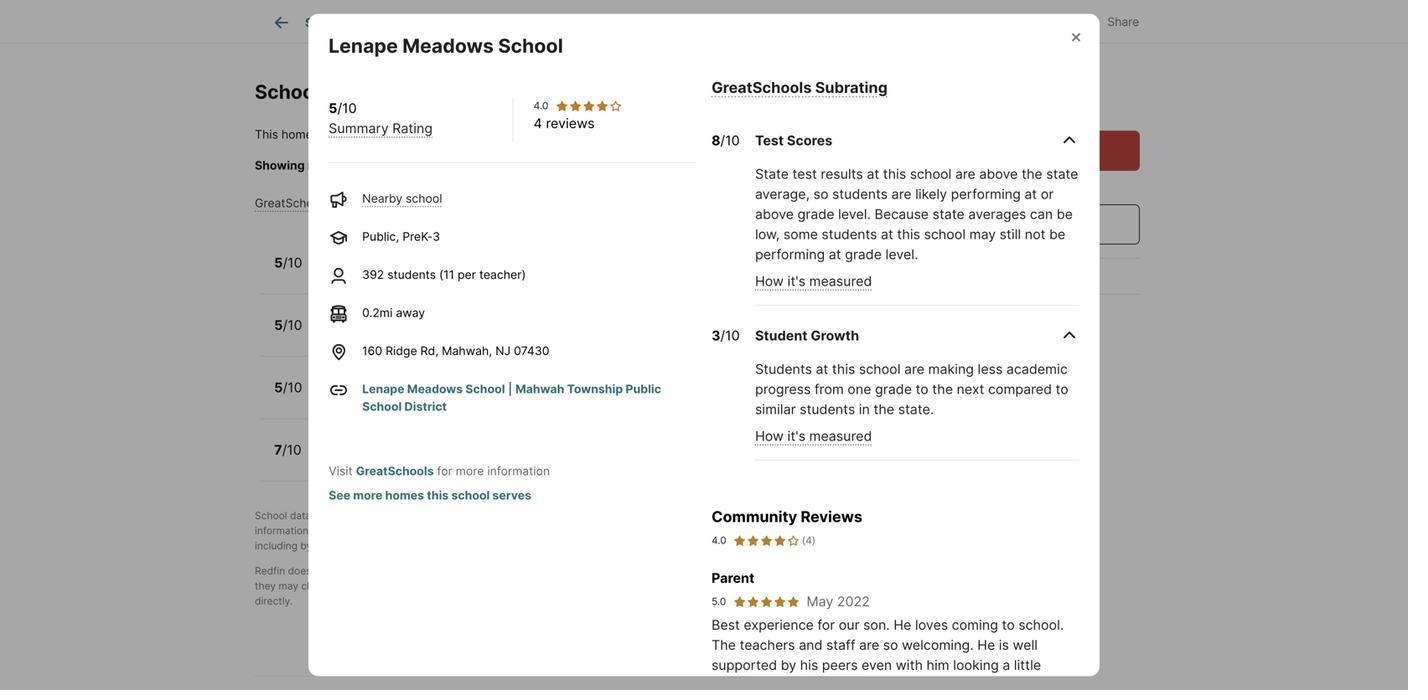 Task type: vqa. For each thing, say whether or not it's contained in the screenshot.
Has
no



Task type: describe. For each thing, give the bounding box(es) containing it.
school service boundaries are intended to be used as a reference only; they may change and are not
[[255, 565, 855, 593]]

looking
[[953, 658, 999, 674]]

showing nearby schools. please check the school district website to see all schools serving this home.
[[255, 158, 828, 173]]

nearby inside joyce kilmer elementary school public, 4-5 • nearby school • 0.3mi
[[395, 328, 435, 342]]

2022
[[837, 594, 870, 610]]

this down because
[[897, 226, 920, 243]]

information inside lenape meadows school 'dialog'
[[487, 464, 550, 479]]

1 vertical spatial redfin
[[255, 565, 285, 577]]

information inside , a nonprofit organization. redfin recommends buyers and renters use greatschools information and ratings as a
[[255, 525, 309, 537]]

0 vertical spatial grade
[[798, 206, 834, 223]]

student growth
[[755, 328, 859, 344]]

scores
[[787, 132, 832, 149]]

see more homes this school serves
[[329, 489, 531, 503]]

or right endorse
[[374, 565, 384, 577]]

• right 6-
[[385, 391, 391, 405]]

see
[[642, 158, 661, 173]]

• right per
[[495, 266, 502, 280]]

at right results
[[867, 166, 879, 182]]

guaranteed
[[396, 580, 451, 593]]

test
[[793, 166, 817, 182]]

school down 4
[[499, 158, 535, 173]]

school left send
[[924, 226, 966, 243]]

public, prek-3 • nearby school • 0.2mi
[[321, 266, 536, 280]]

school down 'please'
[[406, 192, 442, 206]]

and up desired
[[705, 510, 723, 522]]

reviews
[[801, 508, 862, 526]]

district inside guaranteed to be accurate. to verify school enrollment eligibility, contact the school district directly.
[[798, 580, 831, 593]]

4 tab from the left
[[596, 3, 676, 43]]

0 vertical spatial state
[[1046, 166, 1078, 182]]

or up the averages
[[1015, 179, 1029, 196]]

township inside mahwah township public school district
[[567, 382, 623, 396]]

a left first
[[381, 525, 387, 537]]

from
[[815, 381, 844, 398]]

1 vertical spatial state
[[933, 206, 965, 223]]

buyers
[[670, 510, 702, 522]]

school inside ramapo ridge middle school public, 6-8 • nearby school • 0.3mi
[[438, 391, 474, 405]]

to down academic
[[1056, 381, 1069, 398]]

subrating
[[815, 78, 888, 97]]

rating 5.0 out of 5 element
[[733, 595, 800, 609]]

as inside , a nonprofit organization. redfin recommends buyers and renters use greatschools information and ratings as a
[[368, 525, 379, 537]]

share button
[[1070, 4, 1153, 38]]

0 vertical spatial 0.2mi
[[505, 266, 536, 280]]

are down endorse
[[360, 580, 375, 593]]

staff
[[826, 637, 855, 654]]

serving
[[726, 158, 767, 173]]

school left |
[[466, 382, 505, 396]]

schools.
[[350, 158, 398, 173]]

low,
[[755, 226, 780, 243]]

2 their from the left
[[674, 525, 696, 537]]

3 tab from the left
[[508, 3, 596, 43]]

with
[[896, 658, 923, 674]]

• up mahwah,
[[478, 328, 484, 342]]

at inside students at this school are making less academic progress from one grade to the next compared to similar students in the state.
[[816, 361, 828, 378]]

at up can
[[1025, 186, 1037, 202]]

awareness
[[855, 678, 923, 691]]

this left test
[[770, 158, 790, 173]]

may
[[807, 594, 833, 610]]

public, left 392
[[321, 266, 358, 280]]

different
[[712, 678, 766, 691]]

visiting
[[389, 540, 423, 552]]

0 horizontal spatial level.
[[838, 206, 871, 223]]

likely
[[915, 186, 947, 202]]

2 vertical spatial 3
[[712, 328, 720, 344]]

/10 inside 5 /10 summary rating
[[337, 100, 357, 116]]

/10 for public, 4-5 • nearby school • 0.3mi
[[283, 317, 302, 333]]

a left "little"
[[1003, 658, 1010, 674]]

0 vertical spatial rating 4.0 out of 5 element
[[555, 99, 622, 113]]

desired
[[699, 525, 734, 537]]

students left "(11"
[[387, 268, 436, 282]]

1 vertical spatial 4.0
[[712, 535, 726, 547]]

greatschools up homes on the bottom of the page
[[356, 464, 434, 479]]

• left 0.5mi
[[499, 453, 506, 467]]

first step, and conduct their own investigation to determine their desired schools or school districts, including by contacting and visiting the schools themselves.
[[255, 525, 864, 552]]

school right "(11"
[[456, 266, 492, 280]]

mahwah,
[[442, 344, 492, 358]]

please
[[401, 158, 438, 173]]

meadows for lenape meadows school
[[402, 34, 494, 57]]

summary rating link
[[329, 120, 433, 137]]

5 inside joyce kilmer elementary school public, 4-5 • nearby school • 0.3mi
[[374, 328, 381, 342]]

how it's measured for above
[[755, 273, 872, 290]]

request a tour button
[[904, 131, 1140, 171]]

5 inside 5 /10 summary rating
[[329, 100, 337, 116]]

ramapo ridge middle school public, 6-8 • nearby school • 0.3mi
[[321, 372, 518, 405]]

0 vertical spatial mahwah township public school district link
[[386, 127, 619, 142]]

best
[[712, 617, 740, 634]]

or inside state test results at this school are above the state average, so students are likely performing at or above grade level.  because state averages can be low, some students at this school may still not be performing at grade level.
[[1041, 186, 1054, 202]]

1 vertical spatial mahwah township public school district link
[[362, 382, 661, 414]]

nearby left per
[[412, 266, 452, 280]]

a right ,
[[453, 510, 459, 522]]

can
[[1030, 206, 1053, 223]]

5 tab from the left
[[676, 3, 810, 43]]

may inside state test results at this school are above the state average, so students are likely performing at or above grade level.  because state averages can be low, some students at this school may still not be performing at grade level.
[[969, 226, 996, 243]]

|
[[508, 382, 512, 396]]

1 horizontal spatial schools
[[680, 158, 723, 173]]

measured for in
[[809, 428, 872, 445]]

a right send
[[1005, 216, 1013, 233]]

the down making
[[932, 381, 953, 398]]

1 vertical spatial more
[[353, 489, 383, 503]]

0 horizontal spatial performing
[[755, 246, 825, 263]]

• right 392
[[402, 266, 409, 280]]

a inside school service boundaries are intended to be used as a reference only; they may change and are not
[[776, 565, 781, 577]]

5 for public, prek-3 • nearby school • 0.2mi
[[274, 255, 283, 271]]

accurate.
[[481, 580, 525, 593]]

is left "within" at left top
[[316, 127, 325, 142]]

5 for public, 6-8 • nearby school • 0.3mi
[[274, 379, 283, 396]]

stopping
[[944, 678, 999, 691]]

son.
[[863, 617, 890, 634]]

a left big
[[820, 678, 828, 691]]

school left data
[[255, 510, 287, 522]]

schools
[[255, 80, 331, 103]]

1 vertical spatial schools
[[737, 525, 773, 537]]

students inside students at this school are making less academic progress from one grade to the next compared to similar students in the state.
[[800, 401, 855, 418]]

the inside guaranteed to be accurate. to verify school enrollment eligibility, contact the school district directly.
[[745, 580, 761, 593]]

nearby school link
[[362, 192, 442, 206]]

/10 inside 7 /10 public, 9-12 • serves this home • 0.5mi
[[282, 442, 302, 458]]

guaranteed to be accurate. to verify school enrollment eligibility, contact the school district directly.
[[255, 580, 831, 608]]

8 /10
[[712, 132, 740, 149]]

and up contacting on the left
[[311, 525, 329, 537]]

at down results
[[829, 246, 841, 263]]

392
[[362, 268, 384, 282]]

does
[[288, 565, 311, 577]]

may 2022
[[807, 594, 870, 610]]

the inside "first step, and conduct their own investigation to determine their desired schools or school districts, including by contacting and visiting the schools themselves."
[[425, 540, 441, 552]]

only;
[[833, 565, 855, 577]]

this up ,
[[427, 489, 449, 503]]

see more homes this school serves link
[[329, 489, 531, 503]]

to inside best experience for our son. he loves coming to school. the teachers and staff are so welcoming. he is well supported by his peers even with him looking a little different there is a big awareness of stopping
[[1002, 617, 1015, 634]]

grade inside students at this school are making less academic progress from one grade to the next compared to similar students in the state.
[[875, 381, 912, 398]]

prek- for public, prek-3
[[402, 230, 433, 244]]

for for more
[[437, 464, 452, 479]]

school up 4
[[498, 34, 563, 57]]

reference
[[784, 565, 830, 577]]

his
[[800, 658, 818, 674]]

and up 'redfin does not endorse or guarantee this information.'
[[368, 540, 386, 552]]

0 horizontal spatial home
[[281, 127, 312, 142]]

4
[[534, 115, 542, 132]]

less
[[978, 361, 1003, 378]]

at down because
[[881, 226, 893, 243]]

be right can
[[1057, 206, 1073, 223]]

greatschools summary rating link
[[255, 196, 424, 210]]

per
[[458, 268, 476, 282]]

0.5mi
[[509, 453, 539, 467]]

greatschools inside , a nonprofit organization. redfin recommends buyers and renters use greatschools information and ratings as a
[[782, 510, 846, 522]]

search link
[[272, 13, 345, 33]]

student growth button
[[755, 313, 1079, 360]]

school inside mahwah township public school district
[[362, 400, 402, 414]]

or inside "first step, and conduct their own investigation to determine their desired schools or school districts, including by contacting and visiting the schools themselves."
[[776, 525, 786, 537]]

1 horizontal spatial he
[[977, 637, 995, 654]]

summary inside 5 /10 summary rating
[[329, 120, 389, 137]]

greatschools up test
[[712, 78, 812, 97]]

• right 12 on the bottom left of page
[[390, 453, 397, 467]]

5.0
[[712, 596, 726, 608]]

• down kilmer
[[385, 328, 391, 342]]

step,
[[411, 525, 435, 537]]

even
[[862, 658, 892, 674]]

/10 for state test results at this school are above the state average, so students are likely performing at or above grade level.  because state averages can be low, some students at this school may still not be performing at grade level.
[[720, 132, 740, 149]]

5 /10 for joyce
[[274, 317, 302, 333]]

test scores
[[755, 132, 832, 149]]

it's for students
[[787, 428, 806, 445]]

to left see
[[627, 158, 638, 173]]

1 vertical spatial summary
[[333, 196, 385, 210]]

serves
[[400, 453, 438, 467]]

1 vertical spatial grade
[[845, 246, 882, 263]]

5 for public, 4-5 • nearby school • 0.3mi
[[274, 317, 283, 333]]

visit
[[329, 464, 353, 479]]

school up rating 5.0 out of 5 element on the right
[[764, 580, 795, 593]]

greatschools down showing
[[255, 196, 329, 210]]

be inside school service boundaries are intended to be used as a reference only; they may change and are not
[[721, 565, 733, 577]]

within
[[328, 127, 361, 142]]

7 /10 public, 9-12 • serves this home • 0.5mi
[[274, 442, 539, 467]]

teachers
[[740, 637, 795, 654]]

and inside school service boundaries are intended to be used as a reference only; they may change and are not
[[339, 580, 357, 593]]

see
[[329, 489, 350, 503]]

the right check
[[478, 158, 496, 173]]

students down results
[[832, 186, 888, 202]]

0 vertical spatial he
[[894, 617, 911, 634]]

12
[[374, 453, 387, 467]]

it's for above
[[787, 273, 806, 290]]

greatschools up step, in the bottom left of the page
[[384, 510, 448, 522]]

meadows for lenape meadows school |
[[407, 382, 463, 396]]

are up enrollment at the bottom of the page
[[646, 565, 661, 577]]

service
[[553, 565, 587, 577]]

this up 'guaranteed'
[[438, 565, 455, 577]]

school up nonprofit
[[451, 489, 490, 503]]

0 horizontal spatial schools
[[444, 540, 480, 552]]

search tab list
[[255, 0, 823, 43]]

public, prek-3
[[362, 230, 440, 244]]

1 vertical spatial rating 4.0 out of 5 element
[[733, 533, 800, 549]]

themselves.
[[483, 540, 540, 552]]

rating inside 5 /10 summary rating
[[392, 120, 433, 137]]

/10 for public, prek-3 • nearby school • 0.2mi
[[283, 255, 302, 271]]

4 reviews
[[534, 115, 595, 132]]

0 vertical spatial mahwah
[[386, 127, 435, 142]]

because
[[875, 206, 929, 223]]

the right "within" at left top
[[365, 127, 383, 142]]

is down his
[[806, 678, 817, 691]]

3 for public, prek-3 • nearby school • 0.2mi
[[391, 266, 399, 280]]

contact
[[706, 580, 742, 593]]

students right some
[[822, 226, 877, 243]]

0.2mi inside lenape meadows school 'dialog'
[[362, 306, 393, 320]]

by inside best experience for our son. he loves coming to school. the teachers and staff are so welcoming. he is well supported by his peers even with him looking a little different there is a big awareness of stopping
[[781, 658, 796, 674]]

check
[[441, 158, 474, 173]]

the inside state test results at this school are above the state average, so students are likely performing at or above grade level.  because state averages can be low, some students at this school may still not be performing at grade level.
[[1022, 166, 1042, 182]]

is left "well"
[[999, 637, 1009, 654]]

own
[[525, 525, 545, 537]]

is right data
[[314, 510, 322, 522]]

mahwah inside mahwah township public school district
[[515, 382, 564, 396]]



Task type: locate. For each thing, give the bounding box(es) containing it.
1 vertical spatial may
[[279, 580, 298, 593]]

send
[[969, 216, 1002, 233]]

directly.
[[255, 596, 293, 608]]

0 vertical spatial 8
[[712, 132, 720, 149]]

0.2mi up 4-
[[362, 306, 393, 320]]

1 vertical spatial he
[[977, 637, 995, 654]]

2 vertical spatial schools
[[444, 540, 480, 552]]

how it's measured down similar
[[755, 428, 872, 445]]

be down information.
[[466, 580, 478, 593]]

1 vertical spatial home
[[465, 453, 496, 467]]

0 vertical spatial level.
[[838, 206, 871, 223]]

to up the contact
[[709, 565, 718, 577]]

the
[[365, 127, 383, 142], [478, 158, 496, 173], [1022, 166, 1042, 182], [932, 381, 953, 398], [874, 401, 894, 418], [425, 540, 441, 552], [745, 580, 761, 593]]

greatschools subrating link
[[712, 78, 888, 97]]

1 vertical spatial meadows
[[407, 382, 463, 396]]

/10
[[337, 100, 357, 116], [720, 132, 740, 149], [283, 255, 302, 271], [283, 317, 302, 333], [720, 328, 740, 344], [283, 379, 302, 396], [282, 442, 302, 458]]

nearby down schools. on the left top
[[362, 192, 402, 206]]

2 0.3mi from the top
[[488, 391, 518, 405]]

2 tab from the left
[[448, 3, 508, 43]]

0.2mi
[[505, 266, 536, 280], [362, 306, 393, 320]]

district up may
[[798, 580, 831, 593]]

1 measured from the top
[[809, 273, 872, 290]]

grade up state.
[[875, 381, 912, 398]]

it's down similar
[[787, 428, 806, 445]]

0 vertical spatial more
[[456, 464, 484, 479]]

ridge for ramapo
[[378, 372, 415, 388]]

0 vertical spatial district
[[539, 158, 577, 173]]

0 horizontal spatial he
[[894, 617, 911, 634]]

above up low,
[[755, 206, 794, 223]]

well
[[1013, 637, 1038, 654]]

conduct
[[458, 525, 497, 537]]

for up see more homes this school serves link
[[437, 464, 452, 479]]

more up school data is provided by greatschools
[[353, 489, 383, 503]]

grade down because
[[845, 246, 882, 263]]

school down service
[[572, 580, 603, 593]]

0 vertical spatial information
[[487, 464, 550, 479]]

mahwah township public school district
[[362, 382, 661, 414]]

greatschools summary rating
[[255, 196, 424, 210]]

1 vertical spatial by
[[300, 540, 312, 552]]

teacher)
[[479, 268, 526, 282]]

to up "well"
[[1002, 617, 1015, 634]]

0 vertical spatial township
[[438, 127, 494, 142]]

or up can
[[1041, 186, 1054, 202]]

/10 for students at this school are making less academic progress from one grade to the next compared to similar students in the state.
[[720, 328, 740, 344]]

may down does
[[279, 580, 298, 593]]

2 vertical spatial grade
[[875, 381, 912, 398]]

redfin up the 'they' at the bottom left of page
[[255, 565, 285, 577]]

0 vertical spatial rating
[[392, 120, 433, 137]]

recommends
[[605, 510, 667, 522]]

1 horizontal spatial 3
[[433, 230, 440, 244]]

supported
[[712, 658, 777, 674]]

use
[[762, 510, 779, 522]]

public
[[496, 127, 532, 142], [626, 382, 661, 396]]

joyce kilmer elementary school public, 4-5 • nearby school • 0.3mi
[[321, 310, 532, 342]]

or
[[1015, 179, 1029, 196], [1041, 186, 1054, 202], [776, 525, 786, 537], [374, 565, 384, 577]]

how it's measured link for above
[[755, 273, 872, 290]]

may
[[969, 226, 996, 243], [279, 580, 298, 593]]

by inside "first step, and conduct their own investigation to determine their desired schools or school districts, including by contacting and visiting the schools themselves."
[[300, 540, 312, 552]]

1 5 /10 from the top
[[274, 255, 302, 271]]

to inside guaranteed to be accurate. to verify school enrollment eligibility, contact the school district directly.
[[453, 580, 463, 593]]

school data is provided by greatschools
[[255, 510, 448, 522]]

still
[[1000, 226, 1021, 243]]

website
[[580, 158, 624, 173]]

0 vertical spatial so
[[814, 186, 829, 202]]

district down lenape meadows school link
[[404, 400, 447, 414]]

organization.
[[508, 510, 569, 522]]

kilmer
[[363, 310, 406, 326]]

0.3mi up nj
[[488, 328, 518, 342]]

this down test scores dropdown button
[[883, 166, 906, 182]]

school
[[499, 158, 535, 173], [910, 166, 952, 182], [406, 192, 442, 206], [924, 226, 966, 243], [456, 266, 492, 280], [438, 328, 475, 342], [859, 361, 901, 378], [438, 391, 474, 405], [451, 489, 490, 503], [789, 525, 820, 537], [572, 580, 603, 593], [764, 580, 795, 593]]

nearby
[[307, 158, 348, 173]]

students at this school are making less academic progress from one grade to the next compared to similar students in the state.
[[755, 361, 1069, 418]]

the right "in"
[[874, 401, 894, 418]]

ridge for 160
[[386, 344, 417, 358]]

0 vertical spatial meadows
[[402, 34, 494, 57]]

1 horizontal spatial as
[[762, 565, 773, 577]]

1 horizontal spatial mahwah
[[515, 382, 564, 396]]

experience
[[744, 617, 814, 634]]

1 horizontal spatial may
[[969, 226, 996, 243]]

1 vertical spatial not
[[314, 565, 330, 577]]

prek- up public, prek-3 • nearby school • 0.2mi
[[402, 230, 433, 244]]

1 horizontal spatial for
[[817, 617, 835, 634]]

2 vertical spatial 5 /10
[[274, 379, 302, 396]]

0 horizontal spatial district
[[404, 400, 447, 414]]

8 inside lenape meadows school 'dialog'
[[712, 132, 720, 149]]

0 vertical spatial 4.0
[[534, 100, 548, 112]]

0 vertical spatial above
[[979, 166, 1018, 182]]

nearby inside lenape meadows school 'dialog'
[[362, 192, 402, 206]]

this inside students at this school are making less academic progress from one grade to the next compared to similar students in the state.
[[832, 361, 855, 378]]

nonprofit
[[462, 510, 505, 522]]

parent
[[712, 570, 755, 587]]

used
[[736, 565, 759, 577]]

students down from on the right bottom
[[800, 401, 855, 418]]

are inside best experience for our son. he loves coming to school. the teachers and staff are so welcoming. he is well supported by his peers even with him looking a little different there is a big awareness of stopping
[[859, 637, 879, 654]]

3 /10
[[712, 328, 740, 344]]

1 vertical spatial 5 /10
[[274, 317, 302, 333]]

0 horizontal spatial for
[[437, 464, 452, 479]]

how it's measured link for students
[[755, 428, 872, 445]]

and down ,
[[438, 525, 456, 537]]

1 how it's measured from the top
[[755, 273, 872, 290]]

1 vertical spatial rating
[[388, 196, 424, 210]]

results
[[821, 166, 863, 182]]

/10 left student
[[720, 328, 740, 344]]

prek- for public, prek-3 • nearby school • 0.2mi
[[361, 266, 391, 280]]

public, inside 7 /10 public, 9-12 • serves this home • 0.5mi
[[321, 453, 358, 467]]

compared
[[988, 381, 1052, 398]]

school up showing nearby schools. please check the school district website to see all schools serving this home.
[[535, 127, 574, 142]]

3 5 /10 from the top
[[274, 379, 302, 396]]

measured up growth
[[809, 273, 872, 290]]

1 vertical spatial it's
[[787, 428, 806, 445]]

lenape for lenape meadows school |
[[362, 382, 404, 396]]

for inside best experience for our son. he loves coming to school. the teachers and staff are so welcoming. he is well supported by his peers even with him looking a little different there is a big awareness of stopping
[[817, 617, 835, 634]]

school inside ramapo ridge middle school public, 6-8 • nearby school • 0.3mi
[[466, 372, 511, 388]]

1 their from the left
[[500, 525, 522, 537]]

district up website
[[577, 127, 619, 142]]

0.2mi right per
[[505, 266, 536, 280]]

1 vertical spatial above
[[755, 206, 794, 223]]

home right this
[[281, 127, 312, 142]]

as inside school service boundaries are intended to be used as a reference only; they may change and are not
[[762, 565, 773, 577]]

1 horizontal spatial district
[[577, 127, 619, 142]]

2 how it's measured link from the top
[[755, 428, 872, 445]]

1 it's from the top
[[787, 273, 806, 290]]

as
[[368, 525, 379, 537], [762, 565, 773, 577]]

greatschools up (4)
[[782, 510, 846, 522]]

and inside best experience for our son. he loves coming to school. the teachers and staff are so welcoming. he is well supported by his peers even with him looking a little different there is a big awareness of stopping
[[799, 637, 823, 654]]

elementary
[[409, 310, 484, 326]]

1 vertical spatial ridge
[[378, 372, 415, 388]]

0 horizontal spatial information
[[255, 525, 309, 537]]

for left our
[[817, 617, 835, 634]]

nearby up rd,
[[395, 328, 435, 342]]

4.0 up 4
[[534, 100, 548, 112]]

1 horizontal spatial state
[[1046, 166, 1078, 182]]

loves
[[915, 617, 948, 634]]

grade
[[798, 206, 834, 223], [845, 246, 882, 263], [875, 381, 912, 398]]

0 horizontal spatial more
[[353, 489, 383, 503]]

0 vertical spatial 0.3mi
[[488, 328, 518, 342]]

by right "provided" at the left bottom of page
[[369, 510, 381, 522]]

1 vertical spatial how it's measured link
[[755, 428, 872, 445]]

how it's measured for students
[[755, 428, 872, 445]]

school inside joyce kilmer elementary school public, 4-5 • nearby school • 0.3mi
[[487, 310, 532, 326]]

0 horizontal spatial 3
[[391, 266, 399, 280]]

1 horizontal spatial redfin
[[572, 510, 602, 522]]

8
[[712, 132, 720, 149], [374, 391, 381, 405]]

2 how from the top
[[755, 428, 784, 445]]

not up change
[[314, 565, 330, 577]]

160 ridge rd, mahwah, nj 07430
[[362, 344, 549, 358]]

1 vertical spatial how it's measured
[[755, 428, 872, 445]]

1 horizontal spatial 4.0
[[712, 535, 726, 547]]

0 horizontal spatial 4.0
[[534, 100, 548, 112]]

and
[[705, 510, 723, 522], [311, 525, 329, 537], [438, 525, 456, 537], [368, 540, 386, 552], [339, 580, 357, 593], [799, 637, 823, 654]]

this
[[255, 127, 278, 142]]

1 vertical spatial district
[[404, 400, 447, 414]]

1 horizontal spatial more
[[456, 464, 484, 479]]

lenape meadows school
[[329, 34, 563, 57]]

1 vertical spatial as
[[762, 565, 773, 577]]

0 vertical spatial by
[[369, 510, 381, 522]]

so up even
[[883, 637, 898, 654]]

school up the likely
[[910, 166, 952, 182]]

he up looking
[[977, 637, 995, 654]]

peers
[[822, 658, 858, 674]]

0.3mi for ramapo ridge middle school
[[488, 391, 518, 405]]

1 horizontal spatial above
[[979, 166, 1018, 182]]

measured for grade
[[809, 273, 872, 290]]

how for state test results at this school are above the state average, so students are likely performing at or above grade level.  because state averages can be low, some students at this school may still not be performing at grade level.
[[755, 273, 784, 290]]

2 it's from the top
[[787, 428, 806, 445]]

1 how it's measured link from the top
[[755, 273, 872, 290]]

schools down 'renters'
[[737, 525, 773, 537]]

0.3mi inside joyce kilmer elementary school public, 4-5 • nearby school • 0.3mi
[[488, 328, 518, 342]]

how for students at this school are making less academic progress from one grade to the next compared to similar students in the state.
[[755, 428, 784, 445]]

0 vertical spatial how
[[755, 273, 784, 290]]

1 horizontal spatial 0.2mi
[[505, 266, 536, 280]]

mahwah township public school district link up showing nearby schools. please check the school district website to see all schools serving this home.
[[386, 127, 619, 142]]

ratings
[[332, 525, 365, 537]]

1 how from the top
[[755, 273, 784, 290]]

0 vertical spatial as
[[368, 525, 379, 537]]

public, inside joyce kilmer elementary school public, 4-5 • nearby school • 0.3mi
[[321, 328, 358, 342]]

above down request at the top
[[979, 166, 1018, 182]]

so inside best experience for our son. he loves coming to school. the teachers and staff are so welcoming. he is well supported by his peers even with him looking a little different there is a big awareness of stopping
[[883, 637, 898, 654]]

send a message button
[[904, 205, 1140, 245]]

2 measured from the top
[[809, 428, 872, 445]]

coming
[[952, 617, 998, 634]]

be down can
[[1049, 226, 1065, 243]]

nj
[[495, 344, 511, 358]]

/10 for public, 6-8 • nearby school • 0.3mi
[[283, 379, 302, 396]]

1 vertical spatial level.
[[886, 246, 918, 263]]

this
[[770, 158, 790, 173], [883, 166, 906, 182], [897, 226, 920, 243], [832, 361, 855, 378], [441, 453, 462, 467], [427, 489, 449, 503], [438, 565, 455, 577]]

1 vertical spatial public
[[626, 382, 661, 396]]

home inside 7 /10 public, 9-12 • serves this home • 0.5mi
[[465, 453, 496, 467]]

, a nonprofit organization. redfin recommends buyers and renters use greatschools information and ratings as a
[[255, 510, 846, 537]]

0.3mi inside ramapo ridge middle school public, 6-8 • nearby school • 0.3mi
[[488, 391, 518, 405]]

0 horizontal spatial 8
[[374, 391, 381, 405]]

public inside mahwah township public school district
[[626, 382, 661, 396]]

redfin inside , a nonprofit organization. redfin recommends buyers and renters use greatschools information and ratings as a
[[572, 510, 602, 522]]

be inside guaranteed to be accurate. to verify school enrollment eligibility, contact the school district directly.
[[466, 580, 478, 593]]

how down low,
[[755, 273, 784, 290]]

2 vertical spatial by
[[781, 658, 796, 674]]

rating up public, prek-3
[[388, 196, 424, 210]]

rating 4.0 out of 5 element down use
[[733, 533, 800, 549]]

0 horizontal spatial state
[[933, 206, 965, 223]]

mahwah up 'please'
[[386, 127, 435, 142]]

school inside students at this school are making less academic progress from one grade to the next compared to similar students in the state.
[[859, 361, 901, 378]]

public,
[[362, 230, 399, 244], [321, 266, 358, 280], [321, 328, 358, 342], [321, 391, 358, 405], [321, 453, 358, 467]]

students
[[832, 186, 888, 202], [822, 226, 877, 243], [387, 268, 436, 282], [800, 401, 855, 418]]

2 how it's measured from the top
[[755, 428, 872, 445]]

are up because
[[891, 186, 912, 202]]

1 vertical spatial lenape
[[362, 382, 404, 396]]

request
[[975, 142, 1029, 159]]

it's down some
[[787, 273, 806, 290]]

1 vertical spatial 0.2mi
[[362, 306, 393, 320]]

by up 'there'
[[781, 658, 796, 674]]

school inside joyce kilmer elementary school public, 4-5 • nearby school • 0.3mi
[[438, 328, 475, 342]]

0 horizontal spatial so
[[814, 186, 829, 202]]

3 right 392
[[391, 266, 399, 280]]

1 vertical spatial so
[[883, 637, 898, 654]]

2 horizontal spatial 3
[[712, 328, 720, 344]]

1 horizontal spatial level.
[[886, 246, 918, 263]]

rating up 'please'
[[392, 120, 433, 137]]

3 for public, prek-3
[[433, 230, 440, 244]]

0 vertical spatial ridge
[[386, 344, 417, 358]]

• left |
[[478, 391, 484, 405]]

2 horizontal spatial not
[[1025, 226, 1046, 243]]

lenape meadows school dialog
[[308, 14, 1100, 691]]

district inside mahwah township public school district
[[404, 400, 447, 414]]

0 horizontal spatial not
[[314, 565, 330, 577]]

1 0.3mi from the top
[[488, 328, 518, 342]]

measured
[[809, 273, 872, 290], [809, 428, 872, 445]]

0 vertical spatial for
[[437, 464, 452, 479]]

meadows
[[402, 34, 494, 57], [407, 382, 463, 396]]

homes
[[385, 489, 424, 503]]

9-
[[361, 453, 374, 467]]

ridge inside lenape meadows school 'dialog'
[[386, 344, 417, 358]]

more up nonprofit
[[456, 464, 484, 479]]

including
[[255, 540, 298, 552]]

summary down schools. on the left top
[[333, 196, 385, 210]]

1 vertical spatial 3
[[391, 266, 399, 280]]

enrollment
[[606, 580, 656, 593]]

not inside state test results at this school are above the state average, so students are likely performing at or above grade level.  because state averages can be low, some students at this school may still not be performing at grade level.
[[1025, 226, 1046, 243]]

guarantee
[[387, 565, 435, 577]]

so inside state test results at this school are above the state average, so students are likely performing at or above grade level.  because state averages can be low, some students at this school may still not be performing at grade level.
[[814, 186, 829, 202]]

public, down joyce
[[321, 328, 358, 342]]

rating 4.0 out of 5 element
[[555, 99, 622, 113], [733, 533, 800, 549]]

8 inside ramapo ridge middle school public, 6-8 • nearby school • 0.3mi
[[374, 391, 381, 405]]

public, inside ramapo ridge middle school public, 6-8 • nearby school • 0.3mi
[[321, 391, 358, 405]]

not inside school service boundaries are intended to be used as a reference only; they may change and are not
[[378, 580, 393, 593]]

a left the 'tour'
[[1032, 142, 1039, 159]]

some
[[784, 226, 818, 243]]

0 horizontal spatial prek-
[[361, 266, 391, 280]]

lenape for lenape meadows school
[[329, 34, 398, 57]]

0 vertical spatial public
[[496, 127, 532, 142]]

are inside students at this school are making less academic progress from one grade to the next compared to similar students in the state.
[[904, 361, 925, 378]]

0 vertical spatial district
[[577, 127, 619, 142]]

0 horizontal spatial above
[[755, 206, 794, 223]]

5 /10 for ramapo
[[274, 379, 302, 396]]

to inside "first step, and conduct their own investigation to determine their desired schools or school districts, including by contacting and visiting the schools themselves."
[[611, 525, 620, 537]]

public, inside lenape meadows school 'dialog'
[[362, 230, 399, 244]]

1 tab from the left
[[362, 3, 448, 43]]

1 horizontal spatial 8
[[712, 132, 720, 149]]

are down request at the top
[[955, 166, 976, 182]]

0.3mi down nj
[[488, 391, 518, 405]]

0 vertical spatial not
[[1025, 226, 1046, 243]]

8 left test
[[712, 132, 720, 149]]

5 /10
[[274, 255, 302, 271], [274, 317, 302, 333], [274, 379, 302, 396]]

0 horizontal spatial district
[[539, 158, 577, 173]]

to up state.
[[916, 381, 929, 398]]

5 /10 left joyce
[[274, 317, 302, 333]]

greatschools
[[712, 78, 812, 97], [255, 196, 329, 210], [356, 464, 434, 479], [384, 510, 448, 522], [782, 510, 846, 522]]

160
[[362, 344, 382, 358]]

showing
[[255, 158, 305, 173]]

0 vertical spatial performing
[[951, 186, 1021, 202]]

state down the likely
[[933, 206, 965, 223]]

school inside school service boundaries are intended to be used as a reference only; they may change and are not
[[517, 565, 550, 577]]

0 vertical spatial lenape
[[329, 34, 398, 57]]

1 vertical spatial information
[[255, 525, 309, 537]]

and up his
[[799, 637, 823, 654]]

for for our
[[817, 617, 835, 634]]

schools right all
[[680, 158, 723, 173]]

0 vertical spatial 3
[[433, 230, 440, 244]]

0 horizontal spatial township
[[438, 127, 494, 142]]

how it's measured link down similar
[[755, 428, 872, 445]]

nearby inside ramapo ridge middle school public, 6-8 • nearby school • 0.3mi
[[395, 391, 435, 405]]

3 left student
[[712, 328, 720, 344]]

/10 up "within" at left top
[[337, 100, 357, 116]]

1 vertical spatial mahwah
[[515, 382, 564, 396]]

ridge inside ramapo ridge middle school public, 6-8 • nearby school • 0.3mi
[[378, 372, 415, 388]]

1 vertical spatial prek-
[[361, 266, 391, 280]]

0 horizontal spatial as
[[368, 525, 379, 537]]

ramapo
[[321, 372, 374, 388]]

joyce
[[321, 310, 360, 326]]

serves
[[492, 489, 531, 503]]

send a message
[[969, 216, 1075, 233]]

to inside school service boundaries are intended to be used as a reference only; they may change and are not
[[709, 565, 718, 577]]

performing
[[951, 186, 1021, 202], [755, 246, 825, 263]]

this inside 7 /10 public, 9-12 • serves this home • 0.5mi
[[441, 453, 462, 467]]

1 horizontal spatial public
[[626, 382, 661, 396]]

1 horizontal spatial performing
[[951, 186, 1021, 202]]

eligibility,
[[659, 580, 703, 593]]

prek- down public, prek-3
[[361, 266, 391, 280]]

lenape meadows school element
[[329, 14, 583, 58]]

0.3mi for joyce kilmer elementary school
[[488, 328, 518, 342]]

1 horizontal spatial district
[[798, 580, 831, 593]]

public, left 9-
[[321, 453, 358, 467]]

as right ratings
[[368, 525, 379, 537]]

ridge left rd,
[[386, 344, 417, 358]]

2 5 /10 from the top
[[274, 317, 302, 333]]

0 vertical spatial summary
[[329, 120, 389, 137]]

community
[[712, 508, 797, 526]]

0 vertical spatial 5 /10
[[274, 255, 302, 271]]

all
[[665, 158, 677, 173]]

school up 160 ridge rd, mahwah, nj 07430
[[438, 328, 475, 342]]

mahwah
[[386, 127, 435, 142], [515, 382, 564, 396]]

home left 0.5mi
[[465, 453, 496, 467]]

middle
[[418, 372, 463, 388]]

may inside school service boundaries are intended to be used as a reference only; they may change and are not
[[279, 580, 298, 593]]

township
[[438, 127, 494, 142], [567, 382, 623, 396]]

1 vertical spatial for
[[817, 617, 835, 634]]

measured down "in"
[[809, 428, 872, 445]]

at up from on the right bottom
[[816, 361, 828, 378]]

level. down because
[[886, 246, 918, 263]]

tour
[[1042, 142, 1069, 159]]

be up the contact
[[721, 565, 733, 577]]

school down ramapo
[[362, 400, 402, 414]]

average,
[[755, 186, 810, 202]]

0.3mi
[[488, 328, 518, 342], [488, 391, 518, 405]]

school inside "first step, and conduct their own investigation to determine their desired schools or school districts, including by contacting and visiting the schools themselves."
[[789, 525, 820, 537]]

there
[[769, 678, 803, 691]]

prek- inside lenape meadows school 'dialog'
[[402, 230, 433, 244]]

tab
[[362, 3, 448, 43], [448, 3, 508, 43], [508, 3, 596, 43], [596, 3, 676, 43], [676, 3, 810, 43]]



